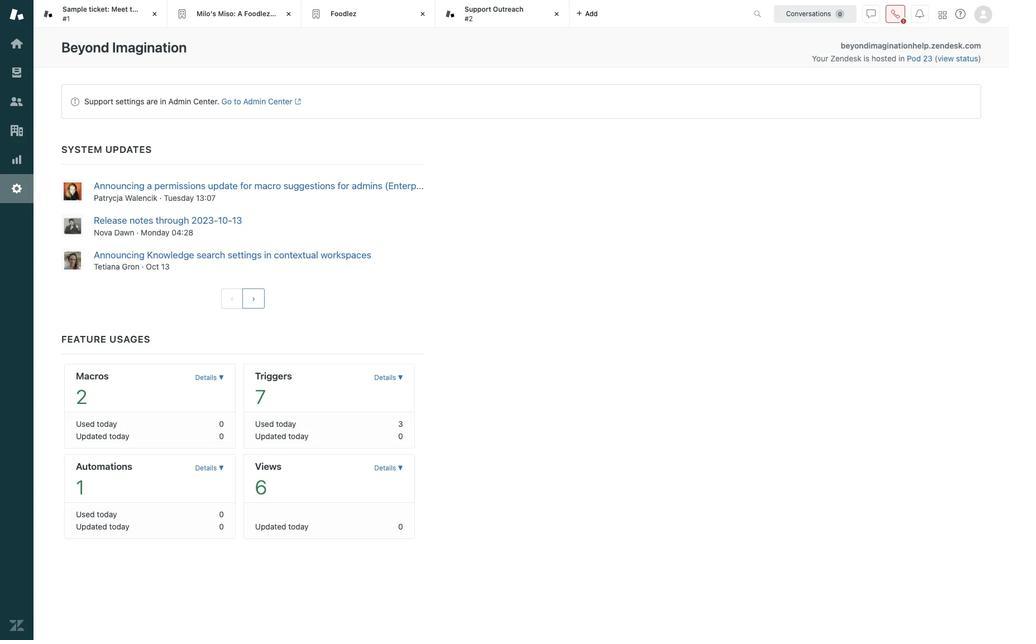 Task type: describe. For each thing, give the bounding box(es) containing it.
view
[[938, 54, 954, 63]]

‹ button
[[221, 289, 243, 309]]

usages
[[109, 334, 150, 345]]

1 admin from the left
[[168, 97, 191, 106]]

announcing for announcing a permissions update for macro suggestions for admins (enterprise only)
[[94, 180, 145, 192]]

pod 23 link
[[907, 54, 935, 63]]

tuesday 13:07
[[164, 193, 216, 203]]

beyondimaginationhelp
[[841, 41, 929, 50]]

admins
[[352, 180, 383, 192]]

patrycja walencik
[[94, 193, 157, 203]]

details for 6
[[374, 464, 396, 473]]

› button
[[243, 289, 265, 309]]

monday
[[141, 228, 170, 237]]

release
[[94, 215, 127, 226]]

contextual
[[274, 249, 318, 261]]

7
[[255, 386, 266, 408]]

2023-
[[191, 215, 218, 226]]

go to admin center link
[[221, 97, 301, 106]]

macros 2
[[76, 371, 109, 408]]

the
[[130, 5, 140, 13]]

#1
[[63, 14, 70, 23]]

2 foodlez from the left
[[331, 9, 357, 18]]

0 for 2
[[219, 432, 224, 441]]

admin image
[[9, 181, 24, 196]]

close image
[[417, 8, 428, 20]]

3
[[398, 420, 403, 429]]

milo's miso: a foodlez subsidiary
[[197, 9, 307, 18]]

▼ for 7
[[398, 374, 403, 382]]

conversations button
[[774, 5, 857, 23]]

a
[[147, 180, 152, 192]]

imagination
[[112, 39, 187, 55]]

zendesk products image
[[939, 11, 947, 19]]

a
[[238, 9, 242, 18]]

announcing for announcing knowledge search settings in contextual workspaces
[[94, 249, 145, 261]]

meet
[[111, 5, 128, 13]]

conversations
[[786, 9, 831, 18]]

milo's
[[197, 9, 216, 18]]

automations 1
[[76, 461, 132, 499]]

updated today for 1
[[76, 522, 129, 532]]

views
[[255, 461, 282, 473]]

tabs tab list
[[34, 0, 742, 28]]

tetiana
[[94, 262, 120, 272]]

hosted
[[872, 54, 896, 63]]

notifications image
[[915, 9, 924, 18]]

permissions
[[154, 180, 206, 192]]

updated for 6
[[255, 522, 286, 532]]

1
[[76, 476, 84, 499]]

workspaces
[[321, 249, 371, 261]]

views image
[[9, 65, 24, 80]]

foodlez tab
[[302, 0, 436, 28]]

▼ for 6
[[398, 464, 403, 473]]

1 foodlez from the left
[[244, 9, 270, 18]]

0 for 6
[[398, 522, 403, 532]]

triggers 7
[[255, 371, 292, 408]]

tetiana gron
[[94, 262, 140, 272]]

›
[[252, 295, 255, 303]]

ticket:
[[89, 5, 110, 13]]

updated today for 2
[[76, 432, 129, 441]]

get help image
[[955, 9, 966, 19]]

updated today for 6
[[255, 522, 309, 532]]

ticket
[[142, 5, 161, 13]]

‹
[[230, 295, 234, 303]]

beyond imagination
[[61, 39, 187, 55]]

tab containing support outreach
[[436, 0, 570, 28]]

subsidiary
[[272, 9, 307, 18]]

status
[[956, 54, 978, 63]]

button displays agent's chat status as invisible. image
[[867, 9, 876, 18]]

1 horizontal spatial 13
[[232, 215, 242, 226]]

support settings are in admin center.
[[84, 97, 219, 106]]

knowledge
[[147, 249, 194, 261]]

close image inside milo's miso: a foodlez subsidiary tab
[[283, 8, 294, 20]]

1 vertical spatial in
[[160, 97, 166, 106]]

used for 7
[[255, 420, 274, 429]]

updated for 1
[[76, 522, 107, 532]]

outreach
[[493, 5, 523, 13]]

in inside beyondimaginationhelp .zendesk.com your zendesk is hosted in pod 23 ( view status )
[[899, 54, 905, 63]]

details for 7
[[374, 374, 396, 382]]

organizations image
[[9, 123, 24, 138]]

(enterprise
[[385, 180, 432, 192]]

add button
[[570, 0, 605, 27]]

support for support settings are in admin center.
[[84, 97, 113, 106]]

updated for 7
[[255, 432, 286, 441]]

04:28
[[172, 228, 193, 237]]

sample ticket: meet the ticket #1
[[63, 5, 161, 23]]

to
[[234, 97, 241, 106]]

1 horizontal spatial settings
[[228, 249, 262, 261]]

updates
[[105, 144, 152, 155]]

details ▼ for 2
[[195, 374, 224, 382]]

details for 2
[[195, 374, 217, 382]]



Task type: locate. For each thing, give the bounding box(es) containing it.
zendesk image
[[9, 619, 24, 633]]

announcing a permissions update for macro suggestions for admins (enterprise only)
[[94, 180, 455, 192]]

today
[[97, 420, 117, 429], [276, 420, 296, 429], [109, 432, 129, 441], [288, 432, 309, 441], [97, 510, 117, 520], [109, 522, 129, 532], [288, 522, 309, 532]]

for
[[240, 180, 252, 192], [338, 180, 349, 192]]

foodlez
[[244, 9, 270, 18], [331, 9, 357, 18]]

feature usages
[[61, 334, 150, 345]]

in left contextual
[[264, 249, 271, 261]]

get started image
[[9, 36, 24, 51]]

go
[[221, 97, 232, 106]]

0 horizontal spatial tab
[[34, 0, 168, 28]]

0 horizontal spatial in
[[160, 97, 166, 106]]

2 announcing from the top
[[94, 249, 145, 261]]

beyondimaginationhelp .zendesk.com your zendesk is hosted in pod 23 ( view status )
[[812, 41, 981, 63]]

update
[[208, 180, 238, 192]]

2 horizontal spatial in
[[899, 54, 905, 63]]

2 vertical spatial in
[[264, 249, 271, 261]]

used today down the 2
[[76, 420, 117, 429]]

0 horizontal spatial for
[[240, 180, 252, 192]]

0 vertical spatial 13
[[232, 215, 242, 226]]

foodlez right a
[[244, 9, 270, 18]]

used today for 7
[[255, 420, 296, 429]]

details ▼ for 7
[[374, 374, 403, 382]]

your
[[812, 54, 828, 63]]

through
[[156, 215, 189, 226]]

(opens in a new tab) image
[[292, 98, 301, 105]]

23
[[923, 54, 933, 63]]

0 for 1
[[219, 522, 224, 532]]

close image right the
[[149, 8, 160, 20]]

2 horizontal spatial close image
[[551, 8, 562, 20]]

views 6
[[255, 461, 282, 499]]

add
[[585, 9, 598, 18]]

view status link
[[938, 54, 978, 63]]

settings left 'are' at the left top of page
[[115, 97, 144, 106]]

suggestions
[[283, 180, 335, 192]]

0 horizontal spatial settings
[[115, 97, 144, 106]]

updated up automations
[[76, 432, 107, 441]]

support
[[465, 5, 491, 13], [84, 97, 113, 106]]

updated today up automations
[[76, 432, 129, 441]]

used for 1
[[76, 510, 95, 520]]

1 vertical spatial settings
[[228, 249, 262, 261]]

0
[[219, 420, 224, 429], [219, 432, 224, 441], [398, 432, 403, 441], [219, 510, 224, 520], [219, 522, 224, 532], [398, 522, 403, 532]]

details ▼ for 6
[[374, 464, 403, 473]]

updated today up 'views'
[[255, 432, 309, 441]]

go to admin center
[[221, 97, 292, 106]]

1 horizontal spatial admin
[[243, 97, 266, 106]]

1 horizontal spatial in
[[264, 249, 271, 261]]

system updates
[[61, 144, 152, 155]]

milo's miso: a foodlez subsidiary tab
[[168, 0, 307, 28]]

▼ up 3
[[398, 374, 403, 382]]

used down 1
[[76, 510, 95, 520]]

13 right the 2023-
[[232, 215, 242, 226]]

1 announcing from the top
[[94, 180, 145, 192]]

1 horizontal spatial tab
[[436, 0, 570, 28]]

in
[[899, 54, 905, 63], [160, 97, 166, 106], [264, 249, 271, 261]]

3 close image from the left
[[551, 8, 562, 20]]

reporting image
[[9, 152, 24, 167]]

)
[[978, 54, 981, 63]]

0 horizontal spatial 13
[[161, 262, 170, 272]]

13
[[232, 215, 242, 226], [161, 262, 170, 272]]

close image for sample ticket: meet the ticket
[[149, 8, 160, 20]]

used today for 1
[[76, 510, 117, 520]]

0 vertical spatial support
[[465, 5, 491, 13]]

▼ for 1
[[219, 464, 224, 473]]

zendesk support image
[[9, 7, 24, 22]]

system
[[61, 144, 103, 155]]

admin right to
[[243, 97, 266, 106]]

1 horizontal spatial foodlez
[[331, 9, 357, 18]]

.zendesk.com
[[929, 41, 981, 50]]

used today down 1
[[76, 510, 117, 520]]

oct 13
[[146, 262, 170, 272]]

settings right search
[[228, 249, 262, 261]]

1 horizontal spatial for
[[338, 180, 349, 192]]

updated
[[76, 432, 107, 441], [255, 432, 286, 441], [76, 522, 107, 532], [255, 522, 286, 532]]

close image
[[149, 8, 160, 20], [283, 8, 294, 20], [551, 8, 562, 20]]

oct
[[146, 262, 159, 272]]

patrycja
[[94, 193, 123, 203]]

monday 04:28
[[141, 228, 193, 237]]

details
[[195, 374, 217, 382], [374, 374, 396, 382], [195, 464, 217, 473], [374, 464, 396, 473]]

used for 2
[[76, 420, 95, 429]]

2
[[76, 386, 87, 408]]

▼ for 2
[[219, 374, 224, 382]]

macros
[[76, 371, 109, 382]]

notes
[[129, 215, 153, 226]]

support up #2
[[465, 5, 491, 13]]

announcing up the patrycja walencik
[[94, 180, 145, 192]]

1 for from the left
[[240, 180, 252, 192]]

are
[[146, 97, 158, 106]]

details ▼ for 1
[[195, 464, 224, 473]]

automations
[[76, 461, 132, 473]]

▼ down 3
[[398, 464, 403, 473]]

updated up 'views'
[[255, 432, 286, 441]]

updated today for 7
[[255, 432, 309, 441]]

dawn
[[114, 228, 134, 237]]

is
[[864, 54, 870, 63]]

updated down 1
[[76, 522, 107, 532]]

0 horizontal spatial close image
[[149, 8, 160, 20]]

announcing up tetiana gron
[[94, 249, 145, 261]]

admin
[[168, 97, 191, 106], [243, 97, 266, 106]]

close image left add dropdown button
[[551, 8, 562, 20]]

for left macro on the top left of the page
[[240, 180, 252, 192]]

used today for 2
[[76, 420, 117, 429]]

updated down 6
[[255, 522, 286, 532]]

in left pod
[[899, 54, 905, 63]]

zendesk
[[830, 54, 862, 63]]

support inside the support outreach #2
[[465, 5, 491, 13]]

6
[[255, 476, 267, 499]]

2 for from the left
[[338, 180, 349, 192]]

tab
[[34, 0, 168, 28], [436, 0, 570, 28]]

in right 'are' at the left top of page
[[160, 97, 166, 106]]

support outreach #2
[[465, 5, 523, 23]]

used
[[76, 420, 95, 429], [255, 420, 274, 429], [76, 510, 95, 520]]

admin left center.
[[168, 97, 191, 106]]

▼ left 'views'
[[219, 464, 224, 473]]

0 vertical spatial in
[[899, 54, 905, 63]]

2 close image from the left
[[283, 8, 294, 20]]

support for support outreach #2
[[465, 5, 491, 13]]

details ▼
[[195, 374, 224, 382], [374, 374, 403, 382], [195, 464, 224, 473], [374, 464, 403, 473]]

2 admin from the left
[[243, 97, 266, 106]]

close image right a
[[283, 8, 294, 20]]

support up system updates
[[84, 97, 113, 106]]

10-
[[218, 215, 232, 226]]

used down the 2
[[76, 420, 95, 429]]

13 right oct
[[161, 262, 170, 272]]

0 for 7
[[398, 432, 403, 441]]

1 horizontal spatial support
[[465, 5, 491, 13]]

1 tab from the left
[[34, 0, 168, 28]]

1 horizontal spatial close image
[[283, 8, 294, 20]]

center.
[[193, 97, 219, 106]]

0 vertical spatial announcing
[[94, 180, 145, 192]]

main element
[[0, 0, 34, 641]]

status containing support settings are in admin center.
[[61, 84, 981, 119]]

(
[[935, 54, 938, 63]]

1 close image from the left
[[149, 8, 160, 20]]

center
[[268, 97, 292, 106]]

updated today down 6
[[255, 522, 309, 532]]

0 horizontal spatial foodlez
[[244, 9, 270, 18]]

updated today down 1
[[76, 522, 129, 532]]

for left "admins" at the top of the page
[[338, 180, 349, 192]]

announcing knowledge search settings in contextual workspaces
[[94, 249, 374, 261]]

status
[[61, 84, 981, 119]]

only)
[[434, 180, 455, 192]]

2 tab from the left
[[436, 0, 570, 28]]

foodlez right subsidiary
[[331, 9, 357, 18]]

1 vertical spatial 13
[[161, 262, 170, 272]]

close image for support outreach
[[551, 8, 562, 20]]

macro
[[254, 180, 281, 192]]

used down 7
[[255, 420, 274, 429]]

nova dawn
[[94, 228, 134, 237]]

pod
[[907, 54, 921, 63]]

1 vertical spatial announcing
[[94, 249, 145, 261]]

feature
[[61, 334, 107, 345]]

0 vertical spatial settings
[[115, 97, 144, 106]]

nova
[[94, 228, 112, 237]]

#2
[[465, 14, 473, 23]]

miso:
[[218, 9, 236, 18]]

search
[[197, 249, 225, 261]]

used today down 7
[[255, 420, 296, 429]]

tuesday
[[164, 193, 194, 203]]

0 horizontal spatial support
[[84, 97, 113, 106]]

details for 1
[[195, 464, 217, 473]]

beyond
[[61, 39, 109, 55]]

▼ left the triggers
[[219, 374, 224, 382]]

tab containing sample ticket: meet the ticket
[[34, 0, 168, 28]]

release notes through 2023-10-13
[[94, 215, 242, 226]]

walencik
[[125, 193, 157, 203]]

customers image
[[9, 94, 24, 109]]

0 horizontal spatial admin
[[168, 97, 191, 106]]

updated for 2
[[76, 432, 107, 441]]

13:07
[[196, 193, 216, 203]]

gron
[[122, 262, 140, 272]]

updated today
[[76, 432, 129, 441], [255, 432, 309, 441], [76, 522, 129, 532], [255, 522, 309, 532]]

1 vertical spatial support
[[84, 97, 113, 106]]



Task type: vqa. For each thing, say whether or not it's contained in the screenshot.
'19'
no



